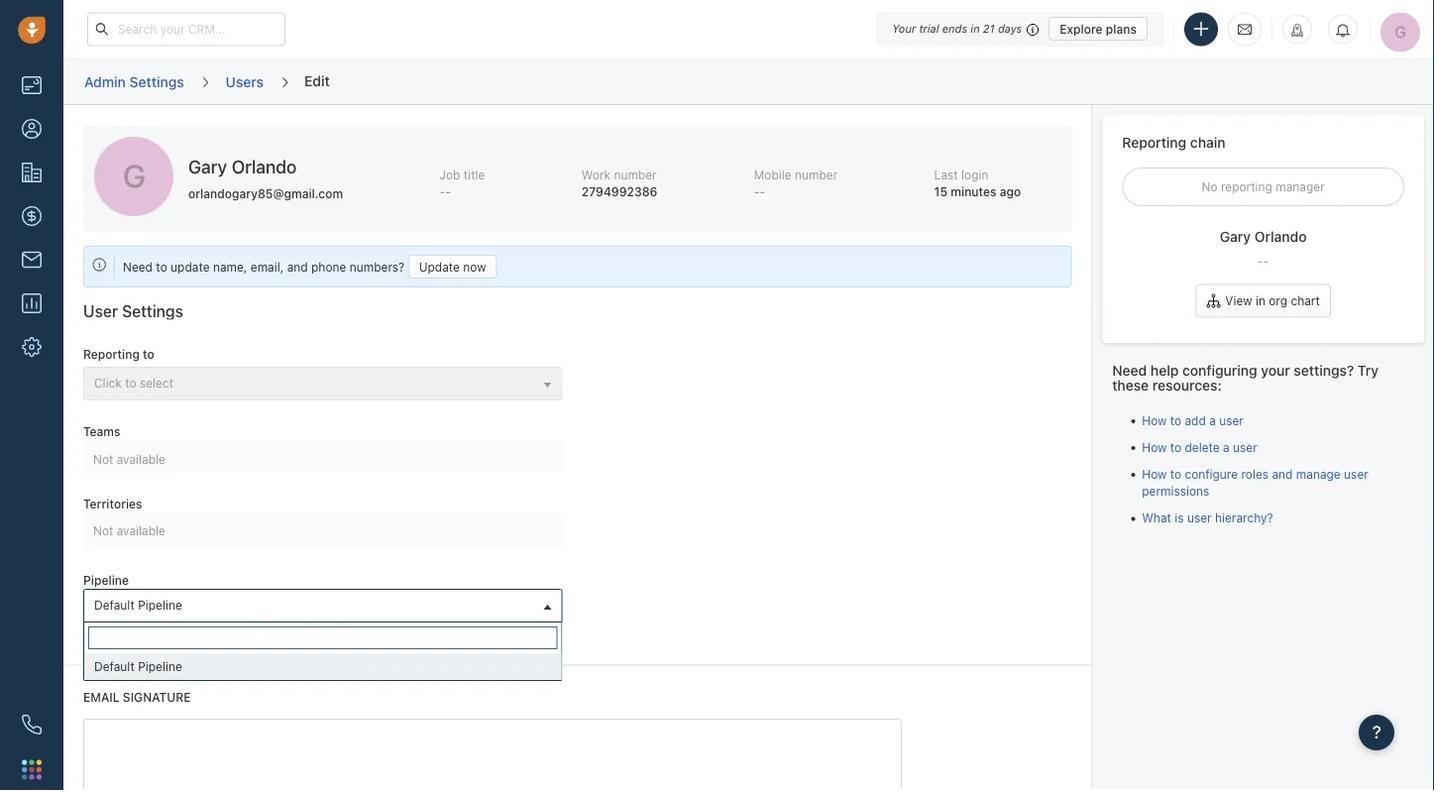 Task type: locate. For each thing, give the bounding box(es) containing it.
to inside how to configure roles and manage user permissions
[[1171, 467, 1182, 481]]

email,
[[251, 260, 284, 274]]

not available down territories
[[93, 524, 165, 537]]

1 horizontal spatial need
[[1113, 362, 1147, 378]]

0 vertical spatial settings
[[129, 73, 184, 90]]

need
[[123, 260, 153, 274], [1113, 362, 1147, 378]]

delete
[[1185, 440, 1220, 454]]

reporting
[[1123, 134, 1187, 150], [83, 347, 140, 361]]

title
[[464, 168, 485, 182]]

orlando down no reporting manager
[[1255, 229, 1307, 245]]

0 horizontal spatial gary
[[188, 156, 227, 177]]

1 available from the top
[[117, 452, 165, 466]]

in
[[971, 22, 980, 35], [1256, 294, 1266, 308]]

1 vertical spatial and
[[1273, 467, 1293, 481]]

pipeline up the sales
[[138, 598, 182, 612]]

users link
[[225, 66, 265, 97]]

0 vertical spatial how
[[1142, 413, 1167, 427]]

admin
[[84, 73, 126, 90]]

settings right admin
[[129, 73, 184, 90]]

not available down teams
[[93, 452, 165, 466]]

1 vertical spatial pipeline
[[138, 598, 182, 612]]

need left help on the top right of the page
[[1113, 362, 1147, 378]]

1 horizontal spatial in
[[1256, 294, 1266, 308]]

default down manage
[[94, 660, 135, 673]]

need up user settings
[[123, 260, 153, 274]]

default inside option
[[94, 660, 135, 673]]

pipeline for default pipeline dropdown button in the left of the page
[[138, 598, 182, 612]]

what
[[1142, 511, 1172, 525]]

hierarchy?
[[1215, 511, 1274, 525]]

no
[[1202, 180, 1218, 194]]

last login 15 minutes ago
[[935, 168, 1021, 199]]

user right manage at right
[[1344, 467, 1369, 481]]

not available for teams
[[93, 452, 165, 466]]

user right the add
[[1220, 413, 1244, 427]]

1 vertical spatial default pipeline
[[94, 660, 182, 673]]

orlando for gary orlando --
[[1255, 229, 1307, 245]]

1 vertical spatial not available
[[93, 524, 165, 537]]

default pipeline inside dropdown button
[[94, 598, 182, 612]]

0 horizontal spatial orlando
[[232, 156, 297, 177]]

gary for gary orlando --
[[1220, 229, 1251, 245]]

update
[[419, 260, 460, 274]]

to
[[156, 260, 167, 274], [143, 347, 155, 361], [125, 376, 136, 390], [1171, 413, 1182, 427], [1171, 440, 1182, 454], [1171, 467, 1182, 481]]

need inside need help configuring your settings? try these resources:
[[1113, 362, 1147, 378]]

available down teams
[[117, 452, 165, 466]]

work
[[582, 168, 611, 182]]

to for how to add a user
[[1171, 413, 1182, 427]]

0 horizontal spatial and
[[287, 260, 308, 274]]

to up select
[[143, 347, 155, 361]]

default pipeline for default pipeline dropdown button in the left of the page
[[94, 598, 182, 612]]

admin settings link
[[83, 66, 185, 97]]

to inside button
[[125, 376, 136, 390]]

need for need to update name, email, and phone numbers?
[[123, 260, 153, 274]]

work number 2794992386
[[582, 168, 658, 199]]

how
[[1142, 413, 1167, 427], [1142, 440, 1167, 454], [1142, 467, 1167, 481]]

job title --
[[440, 168, 485, 199]]

0 horizontal spatial in
[[971, 22, 980, 35]]

click to select button
[[83, 367, 563, 401]]

how to add a user link
[[1142, 413, 1244, 427]]

1 vertical spatial reporting
[[83, 347, 140, 361]]

1 horizontal spatial a
[[1223, 440, 1230, 454]]

how left the add
[[1142, 413, 1167, 427]]

orlando for gary orlando orlandogary85@gmail.com
[[232, 156, 297, 177]]

gary inside "gary orlando orlandogary85@gmail.com"
[[188, 156, 227, 177]]

permissions
[[1142, 484, 1210, 498]]

default pipeline
[[94, 598, 182, 612], [94, 660, 182, 673]]

reporting to
[[83, 347, 155, 361]]

available down territories
[[117, 524, 165, 537]]

1 vertical spatial not
[[93, 524, 113, 537]]

gary inside the gary orlando --
[[1220, 229, 1251, 245]]

default pipeline up the email signature
[[94, 660, 182, 673]]

1 horizontal spatial number
[[795, 168, 838, 182]]

update now
[[419, 260, 486, 274]]

0 vertical spatial not available
[[93, 452, 165, 466]]

0 vertical spatial default pipeline
[[94, 598, 182, 612]]

user
[[1220, 413, 1244, 427], [1233, 440, 1258, 454], [1344, 467, 1369, 481], [1188, 511, 1212, 525]]

mobile
[[754, 168, 792, 182]]

job
[[440, 168, 460, 182]]

2 vertical spatial how
[[1142, 467, 1167, 481]]

available
[[117, 452, 165, 466], [117, 524, 165, 537]]

default up manage
[[94, 598, 135, 612]]

explore plans link
[[1049, 17, 1148, 41]]

phone image
[[22, 715, 42, 735]]

1 vertical spatial how
[[1142, 440, 1167, 454]]

number right mobile
[[795, 168, 838, 182]]

your
[[1261, 362, 1291, 378]]

default pipeline up manage
[[94, 598, 182, 612]]

1 default from the top
[[94, 598, 135, 612]]

0 vertical spatial not
[[93, 452, 113, 466]]

1 number from the left
[[614, 168, 657, 182]]

2 not available from the top
[[93, 524, 165, 537]]

user settings
[[83, 302, 183, 320]]

to left update
[[156, 260, 167, 274]]

these
[[1113, 377, 1149, 393]]

1 vertical spatial gary
[[1220, 229, 1251, 245]]

reporting
[[1221, 180, 1273, 194]]

to up permissions
[[1171, 467, 1182, 481]]

1 vertical spatial in
[[1256, 294, 1266, 308]]

0 horizontal spatial need
[[123, 260, 153, 274]]

1 vertical spatial need
[[1113, 362, 1147, 378]]

to right click
[[125, 376, 136, 390]]

orlando inside the gary orlando --
[[1255, 229, 1307, 245]]

to left the delete
[[1171, 440, 1182, 454]]

number inside work number 2794992386
[[614, 168, 657, 182]]

reporting for reporting chain
[[1123, 134, 1187, 150]]

1 not available from the top
[[93, 452, 165, 466]]

default
[[94, 598, 135, 612], [94, 660, 135, 673]]

to for click to select
[[125, 376, 136, 390]]

1 vertical spatial a
[[1223, 440, 1230, 454]]

None search field
[[88, 626, 558, 649]]

what is user hierarchy?
[[1142, 511, 1274, 525]]

gary up orlandogary85@gmail.com
[[188, 156, 227, 177]]

2 number from the left
[[795, 168, 838, 182]]

pipeline up manage
[[83, 573, 129, 587]]

2 not from the top
[[93, 524, 113, 537]]

0 vertical spatial need
[[123, 260, 153, 274]]

not available for territories
[[93, 524, 165, 537]]

settings right user
[[122, 302, 183, 320]]

no reporting manager
[[1202, 180, 1325, 194]]

and right "roles"
[[1273, 467, 1293, 481]]

0 vertical spatial in
[[971, 22, 980, 35]]

configure
[[1185, 467, 1238, 481]]

gary
[[188, 156, 227, 177], [1220, 229, 1251, 245]]

pipeline inside option
[[138, 660, 182, 673]]

email
[[83, 690, 120, 704]]

2 how from the top
[[1142, 440, 1167, 454]]

0 vertical spatial and
[[287, 260, 308, 274]]

0 vertical spatial orlando
[[232, 156, 297, 177]]

not available
[[93, 452, 165, 466], [93, 524, 165, 537]]

reporting for reporting to
[[83, 347, 140, 361]]

how up permissions
[[1142, 467, 1167, 481]]

number up 2794992386
[[614, 168, 657, 182]]

not
[[93, 452, 113, 466], [93, 524, 113, 537]]

-
[[440, 185, 445, 199], [445, 185, 451, 199], [754, 185, 760, 199], [760, 185, 766, 199], [1258, 254, 1264, 268], [1264, 254, 1269, 268]]

1 vertical spatial settings
[[122, 302, 183, 320]]

view in org chart button
[[1196, 284, 1331, 318]]

1 how from the top
[[1142, 413, 1167, 427]]

a
[[1210, 413, 1216, 427], [1223, 440, 1230, 454]]

in left org
[[1256, 294, 1266, 308]]

not down teams
[[93, 452, 113, 466]]

1 vertical spatial default
[[94, 660, 135, 673]]

default for the default pipeline list box
[[94, 660, 135, 673]]

number for mobile number
[[795, 168, 838, 182]]

number inside mobile number --
[[795, 168, 838, 182]]

0 vertical spatial available
[[117, 452, 165, 466]]

how inside how to configure roles and manage user permissions
[[1142, 467, 1167, 481]]

0 vertical spatial gary
[[188, 156, 227, 177]]

0 horizontal spatial reporting
[[83, 347, 140, 361]]

1 horizontal spatial orlando
[[1255, 229, 1307, 245]]

view in org chart
[[1226, 294, 1320, 308]]

to left the add
[[1171, 413, 1182, 427]]

orlando
[[232, 156, 297, 177], [1255, 229, 1307, 245]]

number
[[614, 168, 657, 182], [795, 168, 838, 182]]

0 vertical spatial a
[[1210, 413, 1216, 427]]

default pipeline list box
[[84, 653, 562, 680]]

phone
[[311, 260, 346, 274]]

gary down "reporting"
[[1220, 229, 1251, 245]]

default pipeline for the default pipeline list box
[[94, 660, 182, 673]]

last
[[935, 168, 958, 182]]

how down how to add a user link
[[1142, 440, 1167, 454]]

0 horizontal spatial a
[[1210, 413, 1216, 427]]

now
[[463, 260, 486, 274]]

your
[[892, 22, 916, 35]]

freshworks switcher image
[[22, 760, 42, 780]]

2 default pipeline from the top
[[94, 660, 182, 673]]

org
[[1269, 294, 1288, 308]]

default pipeline inside option
[[94, 660, 182, 673]]

trial
[[919, 22, 939, 35]]

1 vertical spatial orlando
[[1255, 229, 1307, 245]]

1 not from the top
[[93, 452, 113, 466]]

2 default from the top
[[94, 660, 135, 673]]

3 how from the top
[[1142, 467, 1167, 481]]

settings
[[129, 73, 184, 90], [122, 302, 183, 320]]

a for delete
[[1223, 440, 1230, 454]]

pipeline inside dropdown button
[[138, 598, 182, 612]]

in left 21
[[971, 22, 980, 35]]

orlando up orlandogary85@gmail.com
[[232, 156, 297, 177]]

0 vertical spatial reporting
[[1123, 134, 1187, 150]]

1 horizontal spatial gary
[[1220, 229, 1251, 245]]

a right the delete
[[1223, 440, 1230, 454]]

available for teams
[[117, 452, 165, 466]]

ago
[[1000, 185, 1021, 199]]

and right email,
[[287, 260, 308, 274]]

numbers?
[[350, 260, 405, 274]]

territories
[[83, 497, 142, 510]]

and
[[287, 260, 308, 274], [1273, 467, 1293, 481]]

update now button
[[408, 255, 497, 279]]

0 vertical spatial default
[[94, 598, 135, 612]]

1 vertical spatial available
[[117, 524, 165, 537]]

default inside dropdown button
[[94, 598, 135, 612]]

default pipeline option
[[84, 653, 562, 680]]

2 available from the top
[[117, 524, 165, 537]]

a right the add
[[1210, 413, 1216, 427]]

plans
[[1106, 22, 1137, 36]]

select
[[140, 376, 174, 390]]

1 horizontal spatial and
[[1273, 467, 1293, 481]]

1 horizontal spatial reporting
[[1123, 134, 1187, 150]]

reporting up click
[[83, 347, 140, 361]]

gary orlando --
[[1220, 229, 1307, 268]]

2 vertical spatial pipeline
[[138, 660, 182, 673]]

reporting left chain
[[1123, 134, 1187, 150]]

pipeline down manage sales pipelines link on the left of the page
[[138, 660, 182, 673]]

orlando inside "gary orlando orlandogary85@gmail.com"
[[232, 156, 297, 177]]

1 default pipeline from the top
[[94, 598, 182, 612]]

number for work number
[[614, 168, 657, 182]]

0 horizontal spatial number
[[614, 168, 657, 182]]

not down territories
[[93, 524, 113, 537]]



Task type: vqa. For each thing, say whether or not it's contained in the screenshot.
Update now
yes



Task type: describe. For each thing, give the bounding box(es) containing it.
gary orlando orlandogary85@gmail.com
[[188, 156, 343, 200]]

in inside button
[[1256, 294, 1266, 308]]

explore
[[1060, 22, 1103, 36]]

to for reporting to
[[143, 347, 155, 361]]

chain
[[1191, 134, 1226, 150]]

admin settings
[[84, 73, 184, 90]]

not for territories
[[93, 524, 113, 537]]

phone element
[[12, 705, 52, 745]]

name,
[[213, 260, 247, 274]]

settings?
[[1294, 362, 1355, 378]]

send email image
[[1238, 21, 1252, 37]]

minutes
[[951, 185, 997, 199]]

what's new image
[[1291, 23, 1305, 37]]

0 vertical spatial pipeline
[[83, 573, 129, 587]]

sales
[[148, 629, 177, 643]]

manage
[[1297, 467, 1341, 481]]

click to select
[[94, 376, 174, 390]]

add
[[1185, 413, 1206, 427]]

how to delete a user link
[[1142, 440, 1258, 454]]

orlandogary85@gmail.com
[[188, 187, 343, 200]]

help
[[1151, 362, 1179, 378]]

need help configuring your settings? try these resources:
[[1113, 362, 1379, 393]]

configuring
[[1183, 362, 1258, 378]]

manage sales pipelines
[[101, 629, 231, 643]]

user right is
[[1188, 511, 1212, 525]]

chart
[[1291, 294, 1320, 308]]

how for how to delete a user
[[1142, 440, 1167, 454]]

and inside how to configure roles and manage user permissions
[[1273, 467, 1293, 481]]

default pipeline button
[[83, 589, 563, 622]]

manage
[[101, 629, 145, 643]]

how to add a user
[[1142, 413, 1244, 427]]

pipeline for the default pipeline list box
[[138, 660, 182, 673]]

21
[[983, 22, 995, 35]]

available for territories
[[117, 524, 165, 537]]

edit
[[304, 72, 330, 89]]

to for need to update name, email, and phone numbers?
[[156, 260, 167, 274]]

not for teams
[[93, 452, 113, 466]]

Search your CRM... text field
[[87, 12, 286, 46]]

users
[[226, 73, 264, 90]]

15
[[935, 185, 948, 199]]

signature
[[123, 690, 191, 704]]

email signature
[[83, 690, 191, 704]]

explore plans
[[1060, 22, 1137, 36]]

ends
[[943, 22, 968, 35]]

how to configure roles and manage user permissions
[[1142, 467, 1369, 498]]

teams
[[83, 425, 120, 439]]

update
[[171, 260, 210, 274]]

login
[[962, 168, 989, 182]]

to for how to configure roles and manage user permissions
[[1171, 467, 1182, 481]]

roles
[[1242, 467, 1269, 481]]

view
[[1226, 294, 1253, 308]]

how for how to configure roles and manage user permissions
[[1142, 467, 1167, 481]]

need for need help configuring your settings? try these resources:
[[1113, 362, 1147, 378]]

your trial ends in 21 days
[[892, 22, 1022, 35]]

manage sales pipelines link
[[68, 629, 246, 644]]

2794992386
[[582, 185, 658, 199]]

manager
[[1276, 180, 1325, 194]]

how to configure roles and manage user permissions link
[[1142, 467, 1369, 498]]

is
[[1175, 511, 1184, 525]]

days
[[998, 22, 1022, 35]]

how to delete a user
[[1142, 440, 1258, 454]]

settings for user settings
[[122, 302, 183, 320]]

default for default pipeline dropdown button in the left of the page
[[94, 598, 135, 612]]

user
[[83, 302, 118, 320]]

user up "roles"
[[1233, 440, 1258, 454]]

pipelines
[[181, 629, 231, 643]]

mobile number --
[[754, 168, 838, 199]]

settings for admin settings
[[129, 73, 184, 90]]

need to update name, email, and phone numbers?
[[123, 260, 405, 274]]

a for add
[[1210, 413, 1216, 427]]

resources:
[[1153, 377, 1222, 393]]

how for how to add a user
[[1142, 413, 1167, 427]]

try
[[1358, 362, 1379, 378]]

to for how to delete a user
[[1171, 440, 1182, 454]]

gary for gary orlando orlandogary85@gmail.com
[[188, 156, 227, 177]]

user inside how to configure roles and manage user permissions
[[1344, 467, 1369, 481]]

reporting chain
[[1123, 134, 1226, 150]]

what is user hierarchy? link
[[1142, 511, 1274, 525]]

click
[[94, 376, 122, 390]]



